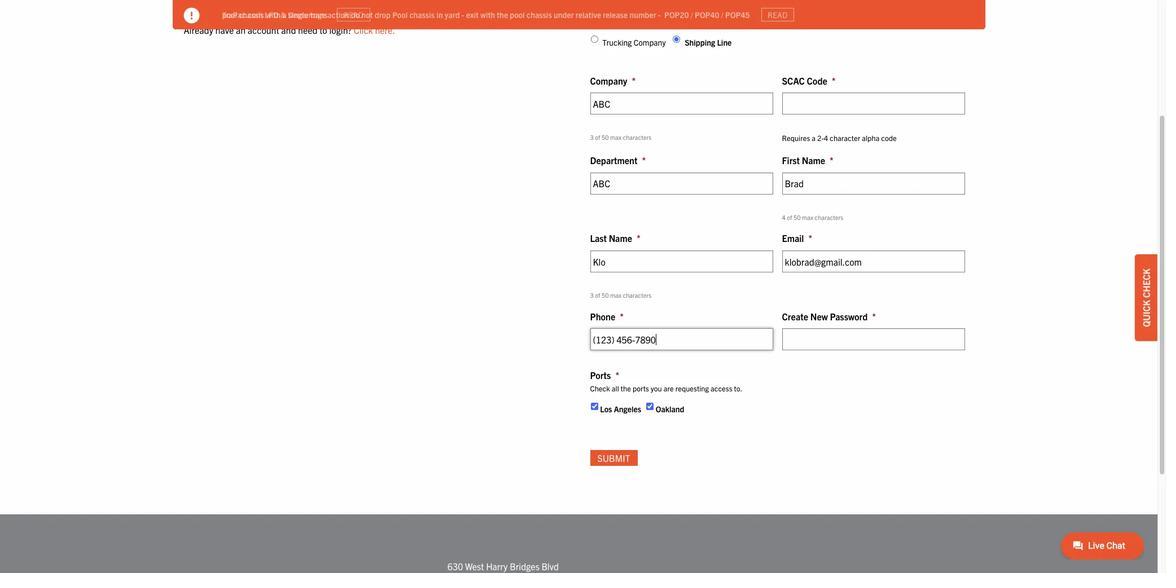 Task type: describe. For each thing, give the bounding box(es) containing it.
630
[[448, 561, 463, 572]]

click
[[354, 24, 373, 36]]

harry
[[486, 561, 508, 572]]

1 pool from the left
[[222, 9, 237, 20]]

login?
[[329, 24, 352, 36]]

i
[[590, 10, 593, 21]]

630 west harry bridges blvd
[[448, 561, 559, 572]]

department *
[[590, 155, 646, 166]]

all
[[612, 384, 619, 393]]

0 horizontal spatial to
[[249, 1, 256, 12]]

pop45
[[725, 9, 750, 20]]

pop20
[[664, 9, 689, 20]]

password
[[830, 311, 868, 322]]

oakland
[[656, 404, 685, 414]]

an
[[236, 24, 246, 36]]

3 chassis from the left
[[527, 9, 552, 20]]

of for company
[[595, 133, 600, 141]]

form
[[228, 1, 246, 12]]

this
[[212, 1, 226, 12]]

scac code *
[[782, 75, 836, 86]]

yard
[[445, 9, 460, 20]]

already have an account and need to login? click here.
[[184, 24, 395, 36]]

in
[[437, 9, 443, 20]]

1 horizontal spatial account
[[290, 1, 321, 12]]

are
[[664, 384, 674, 393]]

scac
[[782, 75, 805, 86]]

trapac.com
[[222, 9, 263, 20]]

company *
[[590, 75, 636, 86]]

fill
[[184, 1, 195, 12]]

pop40
[[695, 9, 720, 20]]

* inside ports * check all the ports you are requesting access to.
[[616, 370, 619, 381]]

1 / from the left
[[691, 9, 693, 20]]

already
[[184, 24, 213, 36]]

shipping
[[685, 37, 715, 48]]

lfd
[[265, 9, 279, 20]]

email
[[782, 233, 804, 244]]

request
[[258, 1, 288, 12]]

demurrage
[[288, 9, 326, 20]]

2 with from the left
[[481, 9, 495, 20]]

click here. link
[[354, 24, 395, 36]]

out
[[197, 1, 210, 12]]

alpha
[[862, 133, 880, 143]]

you
[[651, 384, 662, 393]]

0 horizontal spatial account
[[248, 24, 279, 36]]

new
[[811, 311, 828, 322]]

under
[[554, 9, 574, 20]]

create
[[782, 311, 808, 322]]

max for company
[[610, 133, 622, 141]]

requires
[[782, 133, 810, 143]]

need
[[298, 24, 318, 36]]

* right password
[[872, 311, 876, 322]]

drop
[[375, 9, 391, 20]]

email *
[[782, 233, 812, 244]]

630 west harry bridges blvd footer
[[0, 515, 1158, 574]]

* right the last
[[637, 233, 641, 244]]

last
[[590, 233, 607, 244]]

4 of 50 max characters
[[782, 213, 844, 221]]

check inside ports * check all the ports you are requesting access to.
[[590, 384, 610, 393]]

pool chassis with a single transaction  do not drop pool chassis in yard -  exit with the pool chassis under relative release number -  pop20 / pop40 / pop45
[[222, 9, 750, 20]]

pool
[[392, 9, 408, 20]]

first name *
[[782, 155, 834, 166]]

single
[[288, 9, 308, 20]]

quick
[[1141, 300, 1152, 327]]

phone
[[590, 311, 616, 322]]

3 for last name
[[590, 291, 594, 299]]

solid image
[[184, 8, 200, 24]]

3 of 50 max characters for company
[[590, 133, 652, 141]]

do
[[351, 9, 360, 20]]

number
[[630, 9, 656, 20]]

0 horizontal spatial the
[[497, 9, 508, 20]]

1 - from the left
[[462, 9, 464, 20]]

requesting
[[676, 384, 709, 393]]

requires a 2-4 character alpha code
[[782, 133, 897, 143]]

code
[[881, 133, 897, 143]]

1 horizontal spatial company
[[634, 37, 666, 48]]

1 horizontal spatial a
[[812, 133, 816, 143]]

0 horizontal spatial company
[[590, 75, 627, 86]]

0 horizontal spatial a
[[282, 9, 286, 20]]

access.
[[324, 1, 353, 12]]

first
[[782, 155, 800, 166]]

trucking company
[[602, 37, 666, 48]]

* right email
[[809, 233, 812, 244]]

of for last
[[595, 291, 600, 299]]

1 horizontal spatial to
[[320, 24, 327, 36]]

ports * check all the ports you are requesting access to.
[[590, 370, 742, 393]]

have
[[215, 24, 234, 36]]

1 horizontal spatial check
[[1141, 269, 1152, 298]]

exit
[[466, 9, 479, 20]]

50 for last
[[602, 291, 609, 299]]

characters for company *
[[623, 133, 652, 141]]



Task type: vqa. For each thing, say whether or not it's contained in the screenshot.
Drayage Community, As a reminder, we strongly recommend utilizing the weekend (Saturday and Sunday) gates for pickups and drop-offs. TraPac hosts gates on Saturday and Sunday that are highly underutilized. Depending on your Ocean Carrier, imports that discharged Thursday and Friday, Saturday and Sunday count towards their free time, and if appointment opportunities this weekend…
no



Task type: locate. For each thing, give the bounding box(es) containing it.
trapac.com lfd & demurrage
[[222, 9, 326, 20]]

1 vertical spatial to
[[320, 24, 327, 36]]

chassis left in
[[410, 9, 435, 20]]

1 3 from the top
[[590, 133, 594, 141]]

name for first name
[[802, 155, 825, 166]]

1 vertical spatial account
[[248, 24, 279, 36]]

1 3 of 50 max characters from the top
[[590, 133, 652, 141]]

* down requires a 2-4 character alpha code
[[830, 155, 834, 166]]

of
[[595, 133, 600, 141], [787, 213, 792, 221], [595, 291, 600, 299]]

50 up department
[[602, 133, 609, 141]]

0 horizontal spatial read link
[[337, 8, 370, 22]]

1 horizontal spatial 4
[[824, 133, 828, 143]]

access
[[711, 384, 733, 393]]

to right form
[[249, 1, 256, 12]]

read link right "pop45"
[[761, 8, 794, 22]]

chassis
[[239, 9, 264, 20], [410, 9, 435, 20], [527, 9, 552, 20]]

read right "pop45"
[[768, 10, 788, 20]]

read link
[[337, 8, 370, 22], [761, 8, 794, 22]]

1 horizontal spatial read
[[768, 10, 788, 20]]

company down trucking
[[590, 75, 627, 86]]

1 horizontal spatial the
[[621, 384, 631, 393]]

read for pool chassis with a single transaction  do not drop pool chassis in yard -  exit with the pool chassis under relative release number -  pop20 / pop40 / pop45
[[768, 10, 788, 20]]

and
[[281, 24, 296, 36]]

with
[[266, 9, 281, 20], [481, 9, 495, 20]]

0 vertical spatial 3
[[590, 133, 594, 141]]

here.
[[375, 24, 395, 36]]

0 horizontal spatial 4
[[782, 213, 786, 221]]

characters for first name *
[[815, 213, 844, 221]]

transaction
[[310, 9, 349, 20]]

* up all
[[616, 370, 619, 381]]

0 horizontal spatial pool
[[222, 9, 237, 20]]

of up email
[[787, 213, 792, 221]]

2 pool from the left
[[510, 9, 525, 20]]

&
[[281, 9, 286, 20]]

* down trucking company
[[632, 75, 636, 86]]

1 horizontal spatial read link
[[761, 8, 794, 22]]

Los Angeles checkbox
[[591, 403, 598, 410]]

2 read link from the left
[[761, 8, 794, 22]]

quick check
[[1141, 269, 1152, 327]]

0 vertical spatial to
[[249, 1, 256, 12]]

None text field
[[590, 93, 773, 115], [782, 93, 965, 115], [782, 173, 965, 195], [590, 251, 773, 273], [782, 251, 965, 273], [590, 93, 773, 115], [782, 93, 965, 115], [782, 173, 965, 195], [590, 251, 773, 273], [782, 251, 965, 273]]

read link for pool chassis with a single transaction  do not drop pool chassis in yard -  exit with the pool chassis under relative release number -  pop20 / pop40 / pop45
[[761, 8, 794, 22]]

1 vertical spatial max
[[802, 213, 814, 221]]

check up quick on the bottom of the page
[[1141, 269, 1152, 298]]

code
[[807, 75, 828, 86]]

0 horizontal spatial with
[[266, 9, 281, 20]]

max up phone *
[[610, 291, 622, 299]]

0 vertical spatial name
[[802, 155, 825, 166]]

*
[[626, 10, 630, 21], [632, 75, 636, 86], [832, 75, 836, 86], [642, 155, 646, 166], [830, 155, 834, 166], [637, 233, 641, 244], [809, 233, 812, 244], [620, 311, 624, 322], [872, 311, 876, 322], [616, 370, 619, 381]]

name right first
[[802, 155, 825, 166]]

4 left character
[[824, 133, 828, 143]]

50 for first
[[794, 213, 801, 221]]

3 up phone
[[590, 291, 594, 299]]

am
[[595, 10, 607, 21]]

2 vertical spatial 50
[[602, 291, 609, 299]]

2 vertical spatial characters
[[623, 291, 652, 299]]

of up phone
[[595, 291, 600, 299]]

1 vertical spatial 3 of 50 max characters
[[590, 291, 652, 299]]

west
[[465, 561, 484, 572]]

1 chassis from the left
[[239, 9, 264, 20]]

* right a...
[[626, 10, 630, 21]]

1 read link from the left
[[337, 8, 370, 22]]

read link for trapac.com lfd & demurrage
[[337, 8, 370, 22]]

0 vertical spatial a
[[282, 9, 286, 20]]

* right phone
[[620, 311, 624, 322]]

Trucking Company radio
[[591, 36, 598, 43]]

the inside ports * check all the ports you are requesting access to.
[[621, 384, 631, 393]]

3 of 50 max characters up phone *
[[590, 291, 652, 299]]

1 vertical spatial check
[[590, 384, 610, 393]]

last name *
[[590, 233, 641, 244]]

i am a... *
[[590, 10, 630, 21]]

1 vertical spatial 3
[[590, 291, 594, 299]]

max up the email * on the top right
[[802, 213, 814, 221]]

0 vertical spatial company
[[634, 37, 666, 48]]

to.
[[734, 384, 742, 393]]

None text field
[[590, 173, 773, 195], [590, 329, 773, 351], [590, 173, 773, 195], [590, 329, 773, 351]]

of for first
[[787, 213, 792, 221]]

/
[[691, 9, 693, 20], [721, 9, 724, 20]]

0 vertical spatial of
[[595, 133, 600, 141]]

los angeles
[[600, 404, 641, 414]]

2 vertical spatial of
[[595, 291, 600, 299]]

chassis left under
[[527, 9, 552, 20]]

read
[[344, 10, 364, 20], [768, 10, 788, 20]]

/ left "pop45"
[[721, 9, 724, 20]]

create new password *
[[782, 311, 876, 322]]

1 vertical spatial a
[[812, 133, 816, 143]]

angeles
[[614, 404, 641, 414]]

0 vertical spatial characters
[[623, 133, 652, 141]]

3 of 50 max characters for last name
[[590, 291, 652, 299]]

a right "lfd" at the top left
[[282, 9, 286, 20]]

characters for last name *
[[623, 291, 652, 299]]

Oakland checkbox
[[646, 403, 654, 410]]

not
[[362, 9, 373, 20]]

read for trapac.com lfd & demurrage
[[344, 10, 364, 20]]

None submit
[[590, 451, 638, 466]]

1 vertical spatial company
[[590, 75, 627, 86]]

1 vertical spatial characters
[[815, 213, 844, 221]]

3 for company
[[590, 133, 594, 141]]

ports
[[590, 370, 611, 381]]

max
[[610, 133, 622, 141], [802, 213, 814, 221], [610, 291, 622, 299]]

0 horizontal spatial name
[[609, 233, 632, 244]]

shipping line
[[685, 37, 732, 48]]

2 3 of 50 max characters from the top
[[590, 291, 652, 299]]

50
[[602, 133, 609, 141], [794, 213, 801, 221], [602, 291, 609, 299]]

1 vertical spatial the
[[621, 384, 631, 393]]

1 vertical spatial name
[[609, 233, 632, 244]]

the right exit on the top of the page
[[497, 9, 508, 20]]

ports
[[633, 384, 649, 393]]

of up department
[[595, 133, 600, 141]]

1 horizontal spatial name
[[802, 155, 825, 166]]

50 up the email * on the top right
[[794, 213, 801, 221]]

None password field
[[782, 329, 965, 351]]

pool right exit on the top of the page
[[510, 9, 525, 20]]

a...
[[609, 10, 622, 21]]

0 horizontal spatial -
[[462, 9, 464, 20]]

department
[[590, 155, 638, 166]]

1 vertical spatial 50
[[794, 213, 801, 221]]

chassis up 'an'
[[239, 9, 264, 20]]

50 up phone *
[[602, 291, 609, 299]]

0 vertical spatial account
[[290, 1, 321, 12]]

to right need
[[320, 24, 327, 36]]

company
[[634, 37, 666, 48], [590, 75, 627, 86]]

50 for company
[[602, 133, 609, 141]]

a left 2-
[[812, 133, 816, 143]]

1 horizontal spatial with
[[481, 9, 495, 20]]

2 vertical spatial max
[[610, 291, 622, 299]]

1 horizontal spatial pool
[[510, 9, 525, 20]]

/ left 'pop40'
[[691, 9, 693, 20]]

name right the last
[[609, 233, 632, 244]]

1 with from the left
[[266, 9, 281, 20]]

read up the 'click'
[[344, 10, 364, 20]]

bridges
[[510, 561, 540, 572]]

1 horizontal spatial chassis
[[410, 9, 435, 20]]

0 vertical spatial check
[[1141, 269, 1152, 298]]

pool
[[222, 9, 237, 20], [510, 9, 525, 20]]

Shipping Line radio
[[673, 36, 681, 43]]

quick check link
[[1135, 255, 1158, 341]]

characters
[[623, 133, 652, 141], [815, 213, 844, 221], [623, 291, 652, 299]]

trucking
[[602, 37, 632, 48]]

the right all
[[621, 384, 631, 393]]

0 horizontal spatial chassis
[[239, 9, 264, 20]]

account down "lfd" at the top left
[[248, 24, 279, 36]]

max for last
[[610, 291, 622, 299]]

name
[[802, 155, 825, 166], [609, 233, 632, 244]]

4 up email
[[782, 213, 786, 221]]

2 - from the left
[[658, 9, 661, 20]]

1 horizontal spatial -
[[658, 9, 661, 20]]

los
[[600, 404, 612, 414]]

3
[[590, 133, 594, 141], [590, 291, 594, 299]]

- right number
[[658, 9, 661, 20]]

pool up have at the left of page
[[222, 9, 237, 20]]

2 / from the left
[[721, 9, 724, 20]]

name for last name
[[609, 233, 632, 244]]

line
[[717, 37, 732, 48]]

1 read from the left
[[344, 10, 364, 20]]

1 horizontal spatial /
[[721, 9, 724, 20]]

2 3 from the top
[[590, 291, 594, 299]]

1 vertical spatial of
[[787, 213, 792, 221]]

0 horizontal spatial read
[[344, 10, 364, 20]]

phone *
[[590, 311, 624, 322]]

character
[[830, 133, 860, 143]]

1 vertical spatial 4
[[782, 213, 786, 221]]

3 of 50 max characters up department *
[[590, 133, 652, 141]]

fill out this form to request account access.
[[184, 1, 353, 12]]

4
[[824, 133, 828, 143], [782, 213, 786, 221]]

to
[[249, 1, 256, 12], [320, 24, 327, 36]]

account up need
[[290, 1, 321, 12]]

0 vertical spatial 3 of 50 max characters
[[590, 133, 652, 141]]

- left exit on the top of the page
[[462, 9, 464, 20]]

2 read from the left
[[768, 10, 788, 20]]

account
[[290, 1, 321, 12], [248, 24, 279, 36]]

check down ports
[[590, 384, 610, 393]]

* right code at the top right of page
[[832, 75, 836, 86]]

* right department
[[642, 155, 646, 166]]

3 up department
[[590, 133, 594, 141]]

2 horizontal spatial chassis
[[527, 9, 552, 20]]

2-
[[817, 133, 824, 143]]

0 horizontal spatial /
[[691, 9, 693, 20]]

0 horizontal spatial check
[[590, 384, 610, 393]]

0 vertical spatial 4
[[824, 133, 828, 143]]

0 vertical spatial max
[[610, 133, 622, 141]]

0 vertical spatial 50
[[602, 133, 609, 141]]

company left the shipping line option
[[634, 37, 666, 48]]

-
[[462, 9, 464, 20], [658, 9, 661, 20]]

max for first
[[802, 213, 814, 221]]

0 vertical spatial the
[[497, 9, 508, 20]]

blvd
[[542, 561, 559, 572]]

max up department
[[610, 133, 622, 141]]

relative
[[576, 9, 601, 20]]

release
[[603, 9, 628, 20]]

the
[[497, 9, 508, 20], [621, 384, 631, 393]]

read link up the 'click'
[[337, 8, 370, 22]]

2 chassis from the left
[[410, 9, 435, 20]]



